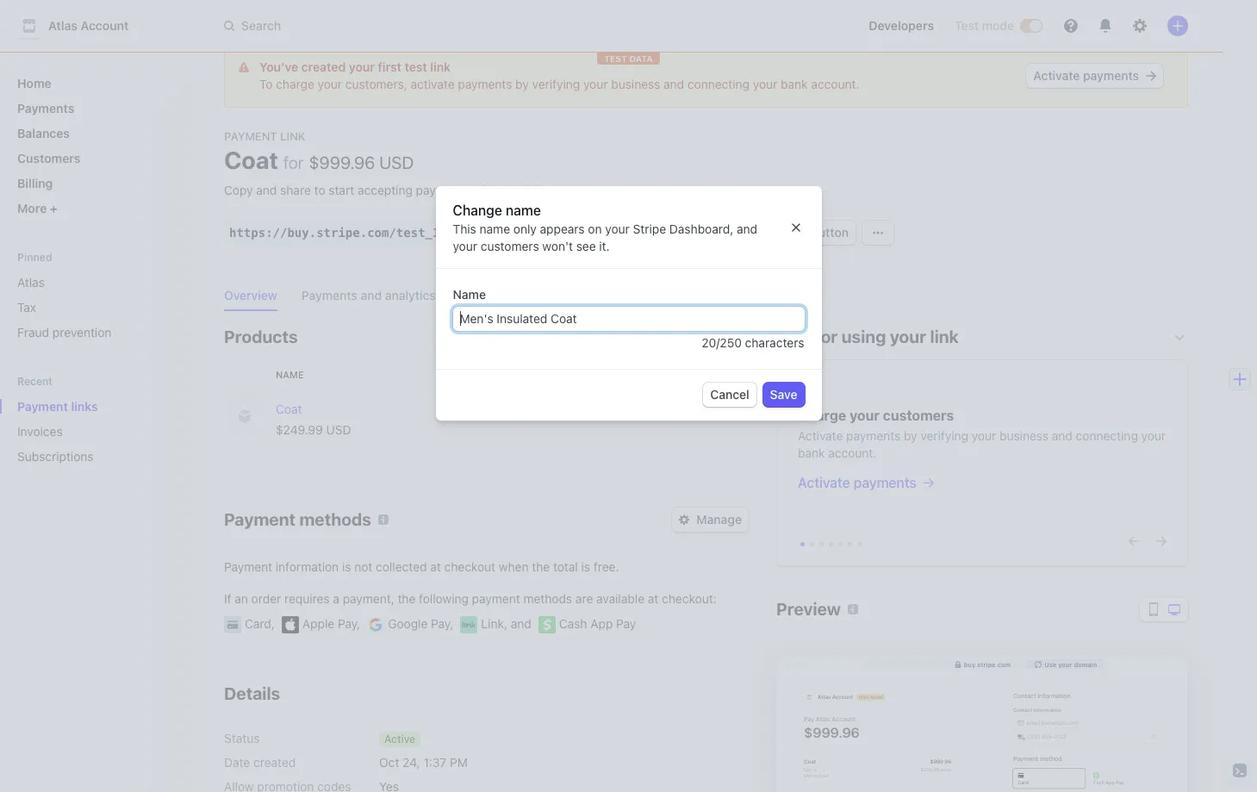 Task type: vqa. For each thing, say whether or not it's contained in the screenshot.
the topmost 'invoices'
no



Task type: locate. For each thing, give the bounding box(es) containing it.
, down following
[[450, 616, 454, 631]]

0 vertical spatial link
[[280, 129, 306, 143]]

0 vertical spatial activate payments
[[1034, 68, 1139, 83]]

data
[[630, 53, 653, 64]]

1 vertical spatial link
[[481, 616, 504, 631]]

usd right the "$249.99"
[[326, 422, 351, 437]]

by
[[516, 77, 529, 91], [904, 428, 918, 443]]

1 horizontal spatial by
[[904, 428, 918, 443]]

, down payment,
[[357, 616, 360, 631]]

information
[[276, 559, 339, 574]]

and
[[664, 77, 684, 91], [256, 183, 277, 197], [737, 221, 758, 236], [361, 288, 382, 303], [1052, 428, 1073, 443], [511, 616, 532, 631]]

1 vertical spatial name
[[480, 221, 510, 236]]

1 horizontal spatial usd
[[379, 153, 414, 172]]

1 horizontal spatial created
[[301, 59, 346, 74]]

svg image
[[873, 228, 883, 238]]

0 vertical spatial bank
[[781, 77, 808, 91]]

1 horizontal spatial business
[[1000, 428, 1049, 443]]

free.
[[594, 559, 619, 574]]

atlas inside "link"
[[17, 275, 45, 290]]

0 vertical spatial account.
[[811, 77, 860, 91]]

created up charge
[[301, 59, 346, 74]]

copy right see
[[600, 225, 629, 240]]

link right using
[[930, 327, 959, 346]]

payments right overview button
[[302, 288, 358, 303]]

0 horizontal spatial the
[[398, 591, 416, 606]]

payments and analytics
[[302, 288, 436, 303]]

0 vertical spatial name
[[506, 202, 541, 218]]

1 vertical spatial coat
[[276, 402, 302, 416]]

with
[[474, 183, 497, 197]]

activate payments down notifications icon
[[1034, 68, 1139, 83]]

manage
[[697, 512, 742, 527]]

1 vertical spatial activate
[[798, 428, 843, 443]]

0 horizontal spatial usd
[[326, 422, 351, 437]]

0 vertical spatial business
[[611, 77, 660, 91]]

0 horizontal spatial business
[[611, 77, 660, 91]]

connecting inside charge your customers activate payments by verifying your business and connecting your bank account.
[[1076, 428, 1138, 443]]

0 vertical spatial payments
[[17, 101, 74, 115]]

quantity up cancel
[[696, 369, 746, 380]]

https://buy.stripe.com/test_14k7ub7bkdkffru4gg
[[229, 226, 563, 240]]

pay down a
[[338, 616, 357, 631]]

activate for the bottommost activate payments link
[[798, 475, 850, 490]]

1 vertical spatial atlas
[[17, 275, 45, 290]]

business
[[611, 77, 660, 91], [1000, 428, 1049, 443]]

1 horizontal spatial activate payments
[[1034, 68, 1139, 83]]

pinned
[[17, 251, 52, 264]]

0 vertical spatial name
[[453, 287, 486, 301]]

0 horizontal spatial link
[[430, 59, 451, 74]]

payment down to
[[224, 129, 277, 143]]

payments
[[17, 101, 74, 115], [302, 288, 358, 303]]

to
[[314, 183, 325, 197]]

atlas for atlas
[[17, 275, 45, 290]]

1 , from the left
[[271, 616, 275, 631]]

0 vertical spatial methods
[[299, 509, 371, 529]]

name up "only"
[[506, 202, 541, 218]]

billing
[[17, 176, 53, 190]]

no
[[631, 405, 647, 420]]

your
[[349, 59, 375, 74], [318, 77, 342, 91], [583, 77, 608, 91], [753, 77, 778, 91], [605, 221, 630, 236], [453, 238, 478, 253], [890, 327, 927, 346], [850, 408, 880, 423], [972, 428, 997, 443], [1142, 428, 1166, 443], [1059, 661, 1073, 668]]

available
[[597, 591, 645, 606]]

products
[[224, 327, 298, 346]]

is left not
[[342, 559, 351, 574]]

1 horizontal spatial verifying
[[921, 428, 969, 443]]

0 vertical spatial activate
[[1034, 68, 1080, 83]]

for up share
[[283, 153, 304, 172]]

created right date on the left of the page
[[253, 755, 296, 770]]

1 vertical spatial at
[[648, 591, 659, 606]]

1 vertical spatial copy
[[600, 225, 629, 240]]

0 horizontal spatial is
[[342, 559, 351, 574]]

name down the 'change'
[[480, 221, 510, 236]]

$249.99
[[276, 422, 323, 437]]

1 horizontal spatial the
[[532, 559, 550, 574]]

2 , from the left
[[357, 616, 360, 631]]

name right analytics
[[453, 287, 486, 301]]

0 vertical spatial atlas
[[48, 18, 78, 33]]

tab list
[[224, 284, 1189, 311]]

1 quantity from the left
[[567, 369, 617, 380]]

a
[[333, 591, 340, 606]]

more
[[17, 201, 50, 215]]

activate payments link
[[1027, 64, 1164, 88], [798, 472, 1167, 493]]

domain
[[1075, 661, 1098, 668]]

1 pay from the left
[[338, 616, 357, 631]]

coat up the "$249.99"
[[276, 402, 302, 416]]

1 vertical spatial created
[[253, 755, 296, 770]]

1 vertical spatial usd
[[326, 422, 351, 437]]

bank inside charge your customers activate payments by verifying your business and connecting your bank account.
[[798, 446, 825, 460]]

1 horizontal spatial link
[[481, 616, 504, 631]]

1 horizontal spatial link
[[930, 327, 959, 346]]

link down charge
[[280, 129, 306, 143]]

1 horizontal spatial pay
[[431, 616, 450, 631]]

google
[[388, 616, 428, 631]]

qr code button
[[676, 221, 755, 245]]

1 vertical spatial connecting
[[1076, 428, 1138, 443]]

oct 24, 1:37 pm
[[379, 755, 468, 770]]

1 is from the left
[[342, 559, 351, 574]]

1 horizontal spatial methods
[[524, 591, 572, 606]]

atlas down the pinned at the left top
[[17, 275, 45, 290]]

2 pay from the left
[[431, 616, 450, 631]]

pay right app
[[616, 616, 636, 631]]

0 vertical spatial by
[[516, 77, 529, 91]]

payments inside core navigation links "element"
[[17, 101, 74, 115]]

0 horizontal spatial link
[[280, 129, 306, 143]]

details
[[224, 683, 280, 703]]

0 horizontal spatial created
[[253, 755, 296, 770]]

0 horizontal spatial verifying
[[532, 77, 580, 91]]

0 vertical spatial verifying
[[532, 77, 580, 91]]

quantity up 4
[[567, 369, 617, 380]]

use your domain button
[[1027, 659, 1106, 669]]

cash
[[559, 616, 587, 631]]

core navigation links element
[[10, 69, 176, 222]]

coat down to
[[224, 146, 278, 174]]

link up activate
[[430, 59, 451, 74]]

1 horizontal spatial payments
[[302, 288, 358, 303]]

charge
[[798, 408, 847, 423]]

created for you've
[[301, 59, 346, 74]]

copy left share
[[224, 183, 253, 197]]

0 horizontal spatial name
[[276, 369, 304, 380]]

0 horizontal spatial customers
[[481, 238, 539, 253]]

0 vertical spatial customers
[[481, 238, 539, 253]]

the up google
[[398, 591, 416, 606]]

for right the tips
[[815, 327, 838, 346]]

at up following
[[430, 559, 441, 574]]

payments inside you've created your first test link to charge your customers, activate payments by verifying your business and connecting your bank account.
[[458, 77, 512, 91]]

atlas left account
[[48, 18, 78, 33]]

link , and
[[481, 616, 532, 631]]

0 vertical spatial coat
[[224, 146, 278, 174]]

0 horizontal spatial by
[[516, 77, 529, 91]]

1 vertical spatial activate payments
[[798, 475, 917, 490]]

payment methods
[[224, 509, 371, 529]]

the left total
[[532, 559, 550, 574]]

tips
[[777, 327, 811, 346]]

0 horizontal spatial connecting
[[688, 77, 750, 91]]

1 vertical spatial the
[[398, 591, 416, 606]]

cancel
[[710, 387, 750, 401]]

payments inside button
[[302, 288, 358, 303]]

atlas for atlas account
[[48, 18, 78, 33]]

overview button
[[224, 284, 288, 311]]

payment up information at the bottom of page
[[224, 509, 296, 529]]

created inside you've created your first test link to charge your customers, activate payments by verifying your business and connecting your bank account.
[[301, 59, 346, 74]]

0 vertical spatial connecting
[[688, 77, 750, 91]]

1 vertical spatial customers
[[883, 408, 954, 423]]

Search search field
[[214, 10, 700, 42]]

payment information is not collected at checkout when the total is free.
[[224, 559, 619, 574]]

1 horizontal spatial is
[[581, 559, 590, 574]]

payment up the invoices
[[17, 399, 68, 414]]

0 vertical spatial usd
[[379, 153, 414, 172]]

cash app pay
[[559, 616, 636, 631]]

1 horizontal spatial name
[[453, 287, 486, 301]]

1 vertical spatial activate payments link
[[798, 472, 1167, 493]]

1 horizontal spatial customers
[[883, 408, 954, 423]]

methods up cash
[[524, 591, 572, 606]]

payments inside charge your customers activate payments by verifying your business and connecting your bank account.
[[847, 428, 901, 443]]

is
[[342, 559, 351, 574], [581, 559, 590, 574]]

qr code
[[700, 225, 748, 240]]

customers
[[17, 151, 81, 165]]

fraud prevention link
[[10, 318, 176, 346]]

and inside change name this name only appears on your stripe dashboard, and your customers won't see it.
[[737, 221, 758, 236]]

is right total
[[581, 559, 590, 574]]

1 vertical spatial for
[[815, 327, 838, 346]]

to
[[259, 77, 273, 91]]

adjustable
[[631, 369, 693, 380]]

0 horizontal spatial methods
[[299, 509, 371, 529]]

svg image inside "qr code" button
[[683, 228, 693, 238]]

the
[[532, 559, 550, 574], [398, 591, 416, 606]]

0 horizontal spatial payments
[[17, 101, 74, 115]]

at right the available
[[648, 591, 659, 606]]

0 vertical spatial copy
[[224, 183, 253, 197]]

connecting
[[688, 77, 750, 91], [1076, 428, 1138, 443]]

svg image inside the manage link
[[680, 515, 690, 525]]

recent
[[17, 375, 53, 388]]

20
[[702, 335, 717, 350]]

payment for payment links
[[17, 399, 68, 414]]

payments up 'balances'
[[17, 101, 74, 115]]

payment for payment information is not collected at checkout when the total is free.
[[224, 559, 272, 574]]

checkout:
[[662, 591, 717, 606]]

1 vertical spatial by
[[904, 428, 918, 443]]

coat
[[224, 146, 278, 174], [276, 402, 302, 416]]

0 horizontal spatial copy
[[224, 183, 253, 197]]

atlas inside button
[[48, 18, 78, 33]]

your inside button
[[1059, 661, 1073, 668]]

1 vertical spatial methods
[[524, 591, 572, 606]]

payments for payments and analytics
[[302, 288, 358, 303]]

usd up accepting at the top left
[[379, 153, 414, 172]]

payment inside payment link coat for $999.96 usd
[[224, 129, 277, 143]]

1 vertical spatial account.
[[829, 446, 877, 460]]

link.
[[524, 183, 546, 197]]

svg image
[[1146, 71, 1157, 81], [791, 222, 801, 232], [582, 228, 593, 238], [648, 228, 659, 238], [683, 228, 693, 238], [680, 515, 690, 525]]

verifying
[[532, 77, 580, 91], [921, 428, 969, 443]]

, down the payment
[[504, 616, 508, 631]]

links
[[71, 399, 98, 414]]

payments and analytics button
[[302, 284, 446, 311]]

0 vertical spatial at
[[430, 559, 441, 574]]

payment,
[[343, 591, 395, 606]]

1 vertical spatial verifying
[[921, 428, 969, 443]]

1 vertical spatial business
[[1000, 428, 1049, 443]]

account. inside you've created your first test link to charge your customers, activate payments by verifying your business and connecting your bank account.
[[811, 77, 860, 91]]

1 vertical spatial payments
[[302, 288, 358, 303]]

activate inside charge your customers activate payments by verifying your business and connecting your bank account.
[[798, 428, 843, 443]]

1 horizontal spatial atlas
[[48, 18, 78, 33]]

adjustable quantity
[[631, 369, 746, 380]]

total
[[553, 559, 578, 574]]

2 vertical spatial activate
[[798, 475, 850, 490]]

, down order
[[271, 616, 275, 631]]

0 horizontal spatial quantity
[[567, 369, 617, 380]]

methods
[[299, 509, 371, 529], [524, 591, 572, 606]]

None text field
[[453, 307, 805, 331]]

0 vertical spatial for
[[283, 153, 304, 172]]

tax link
[[10, 293, 176, 321]]

name down products
[[276, 369, 304, 380]]

1 horizontal spatial copy
[[600, 225, 629, 240]]

payment inside recent element
[[17, 399, 68, 414]]

0 horizontal spatial pay
[[338, 616, 357, 631]]

activate payments link down charge your customers activate payments by verifying your business and connecting your bank account.
[[798, 472, 1167, 493]]

and inside charge your customers activate payments by verifying your business and connecting your bank account.
[[1052, 428, 1073, 443]]

copy inside button
[[600, 225, 629, 240]]

0 horizontal spatial for
[[283, 153, 304, 172]]

activate payments down the charge
[[798, 475, 917, 490]]

for
[[283, 153, 304, 172], [815, 327, 838, 346]]

link down the payment
[[481, 616, 504, 631]]

1 horizontal spatial connecting
[[1076, 428, 1138, 443]]

customers,
[[346, 77, 407, 91]]

payment up the "an"
[[224, 559, 272, 574]]

account. inside charge your customers activate payments by verifying your business and connecting your bank account.
[[829, 446, 877, 460]]

1 vertical spatial bank
[[798, 446, 825, 460]]

prevention
[[52, 325, 112, 340]]

methods up information at the bottom of page
[[299, 509, 371, 529]]

svg image inside the 'copy' button
[[582, 228, 593, 238]]

preview
[[777, 599, 841, 619]]

0 vertical spatial created
[[301, 59, 346, 74]]

0 vertical spatial link
[[430, 59, 451, 74]]

first
[[378, 59, 402, 74]]

if
[[224, 591, 231, 606]]

activate payments link down notifications icon
[[1027, 64, 1164, 88]]

2 horizontal spatial pay
[[616, 616, 636, 631]]

svg image inside activate payments link
[[1146, 71, 1157, 81]]

created for date
[[253, 755, 296, 770]]

pm
[[450, 755, 468, 770]]

0 horizontal spatial atlas
[[17, 275, 45, 290]]

bank
[[781, 77, 808, 91], [798, 446, 825, 460]]

and inside button
[[361, 288, 382, 303]]

1 horizontal spatial quantity
[[696, 369, 746, 380]]

usd
[[379, 153, 414, 172], [326, 422, 351, 437]]

test
[[955, 18, 979, 33]]

app
[[591, 616, 613, 631]]

when
[[499, 559, 529, 574]]

pay down following
[[431, 616, 450, 631]]

usd inside coat $249.99 usd
[[326, 422, 351, 437]]



Task type: describe. For each thing, give the bounding box(es) containing it.
copy button
[[576, 221, 636, 245]]

atlas link
[[10, 268, 176, 296]]

3 , from the left
[[450, 616, 454, 631]]

button
[[811, 225, 849, 240]]

verifying inside you've created your first test link to charge your customers, activate payments by verifying your business and connecting your bank account.
[[532, 77, 580, 91]]

link inside payment link coat for $999.96 usd
[[280, 129, 306, 143]]

copy for copy and share to start accepting payments with this link.
[[224, 183, 253, 197]]

atlas account button
[[17, 14, 146, 38]]

pinned navigation links element
[[10, 250, 176, 346]]

tax
[[17, 300, 36, 315]]

svg image for copy
[[582, 228, 593, 238]]

cancel button
[[704, 382, 756, 407]]

coat inside coat $249.99 usd
[[276, 402, 302, 416]]

24,
[[403, 755, 420, 770]]

test
[[604, 53, 627, 64]]

date
[[224, 755, 250, 770]]

1 horizontal spatial for
[[815, 327, 838, 346]]

business inside charge your customers activate payments by verifying your business and connecting your bank account.
[[1000, 428, 1049, 443]]

1 vertical spatial link
[[930, 327, 959, 346]]

manage link
[[673, 508, 749, 532]]

active
[[384, 733, 416, 746]]

code
[[720, 225, 748, 240]]

developers link
[[862, 12, 941, 40]]

coat $249.99 usd
[[276, 402, 351, 437]]

0 vertical spatial the
[[532, 559, 550, 574]]

svg image for qr code
[[683, 228, 693, 238]]

connecting inside you've created your first test link to charge your customers, activate payments by verifying your business and connecting your bank account.
[[688, 77, 750, 91]]

bank inside you've created your first test link to charge your customers, activate payments by verifying your business and connecting your bank account.
[[781, 77, 808, 91]]

account
[[81, 18, 129, 33]]

save
[[770, 387, 798, 401]]

are
[[576, 591, 593, 606]]

charge your customers activate payments by verifying your business and connecting your bank account.
[[798, 408, 1166, 460]]

tips for using your link
[[777, 327, 959, 346]]

analytics
[[385, 288, 436, 303]]

payment for payment link coat for $999.96 usd
[[224, 129, 277, 143]]

customers link
[[10, 144, 176, 172]]

activate
[[411, 77, 455, 91]]

coat inside payment link coat for $999.96 usd
[[224, 146, 278, 174]]

svg image for activate payments
[[1146, 71, 1157, 81]]

pinned element
[[10, 268, 176, 346]]

svg image for manage
[[680, 515, 690, 525]]

2 quantity from the left
[[696, 369, 746, 380]]

change name this name only appears on your stripe dashboard, and your customers won't see it.
[[453, 202, 758, 253]]

payment link coat for $999.96 usd
[[224, 129, 414, 174]]

and inside you've created your first test link to charge your customers, activate payments by verifying your business and connecting your bank account.
[[664, 77, 684, 91]]

activate for top activate payments link
[[1034, 68, 1080, 83]]

test data
[[604, 53, 653, 64]]

apple pay ,
[[302, 616, 360, 631]]

using
[[842, 327, 886, 346]]

1:37
[[424, 755, 447, 770]]

use your domain
[[1045, 661, 1098, 668]]

apple
[[302, 616, 335, 631]]

start
[[329, 183, 354, 197]]

4
[[567, 405, 575, 420]]

usd inside payment link coat for $999.96 usd
[[379, 153, 414, 172]]

card
[[245, 616, 271, 631]]

for inside payment link coat for $999.96 usd
[[283, 153, 304, 172]]

stripe
[[633, 221, 666, 236]]

home link
[[10, 69, 176, 97]]

home
[[17, 76, 51, 91]]

oct
[[379, 755, 399, 770]]

payments for payments
[[17, 101, 74, 115]]

pay for google pay
[[431, 616, 450, 631]]

$999.96
[[309, 153, 375, 172]]

see
[[576, 238, 596, 253]]

accepting
[[358, 183, 413, 197]]

date created
[[224, 755, 296, 770]]

buy.stripe.com
[[964, 661, 1011, 668]]

https://buy.stripe.com/test_14k7ub7bkdkffru4gg button
[[229, 224, 563, 241]]

payment links
[[17, 399, 98, 414]]

this
[[453, 221, 476, 236]]

recent navigation links element
[[0, 374, 190, 471]]

balances
[[17, 126, 70, 140]]

2 is from the left
[[581, 559, 590, 574]]

customers inside change name this name only appears on your stripe dashboard, and your customers won't see it.
[[481, 238, 539, 253]]

3 pay from the left
[[616, 616, 636, 631]]

subscriptions
[[17, 449, 94, 464]]

appears
[[540, 221, 585, 236]]

it.
[[599, 238, 610, 253]]

fraud
[[17, 325, 49, 340]]

google pay ,
[[388, 616, 454, 631]]

tab list containing overview
[[224, 284, 1189, 311]]

pay for apple pay
[[338, 616, 357, 631]]

business inside you've created your first test link to charge your customers, activate payments by verifying your business and connecting your bank account.
[[611, 77, 660, 91]]

this
[[500, 183, 520, 197]]

customers inside charge your customers activate payments by verifying your business and connecting your bank account.
[[883, 408, 954, 423]]

collected
[[376, 559, 427, 574]]

payment
[[472, 591, 520, 606]]

1 horizontal spatial at
[[648, 591, 659, 606]]

requires
[[284, 591, 330, 606]]

verifying inside charge your customers activate payments by verifying your business and connecting your bank account.
[[921, 428, 969, 443]]

by inside charge your customers activate payments by verifying your business and connecting your bank account.
[[904, 428, 918, 443]]

billing link
[[10, 169, 176, 197]]

buy
[[786, 225, 808, 240]]

0 horizontal spatial activate payments
[[798, 475, 917, 490]]

not
[[354, 559, 373, 574]]

only
[[514, 221, 537, 236]]

payment for payment methods
[[224, 509, 296, 529]]

4 , from the left
[[504, 616, 508, 631]]

0 vertical spatial activate payments link
[[1027, 64, 1164, 88]]

charge
[[276, 77, 314, 91]]

by inside you've created your first test link to charge your customers, activate payments by verifying your business and connecting your bank account.
[[516, 77, 529, 91]]

won't
[[543, 238, 573, 253]]

order
[[251, 591, 281, 606]]

checkout
[[444, 559, 496, 574]]

copy for copy
[[600, 225, 629, 240]]

following
[[419, 591, 469, 606]]

recent element
[[0, 392, 190, 471]]

1 vertical spatial name
[[276, 369, 304, 380]]

search
[[241, 18, 281, 33]]

0 horizontal spatial at
[[430, 559, 441, 574]]

copy and share to start accepting payments with this link.
[[224, 183, 546, 197]]

use
[[1045, 661, 1057, 668]]

notifications image
[[1099, 19, 1113, 33]]

save button
[[763, 382, 805, 407]]

test mode
[[955, 18, 1014, 33]]

fraud prevention
[[17, 325, 112, 340]]

test
[[405, 59, 427, 74]]

card ,
[[245, 616, 275, 631]]

link inside you've created your first test link to charge your customers, activate payments by verifying your business and connecting your bank account.
[[430, 59, 451, 74]]



